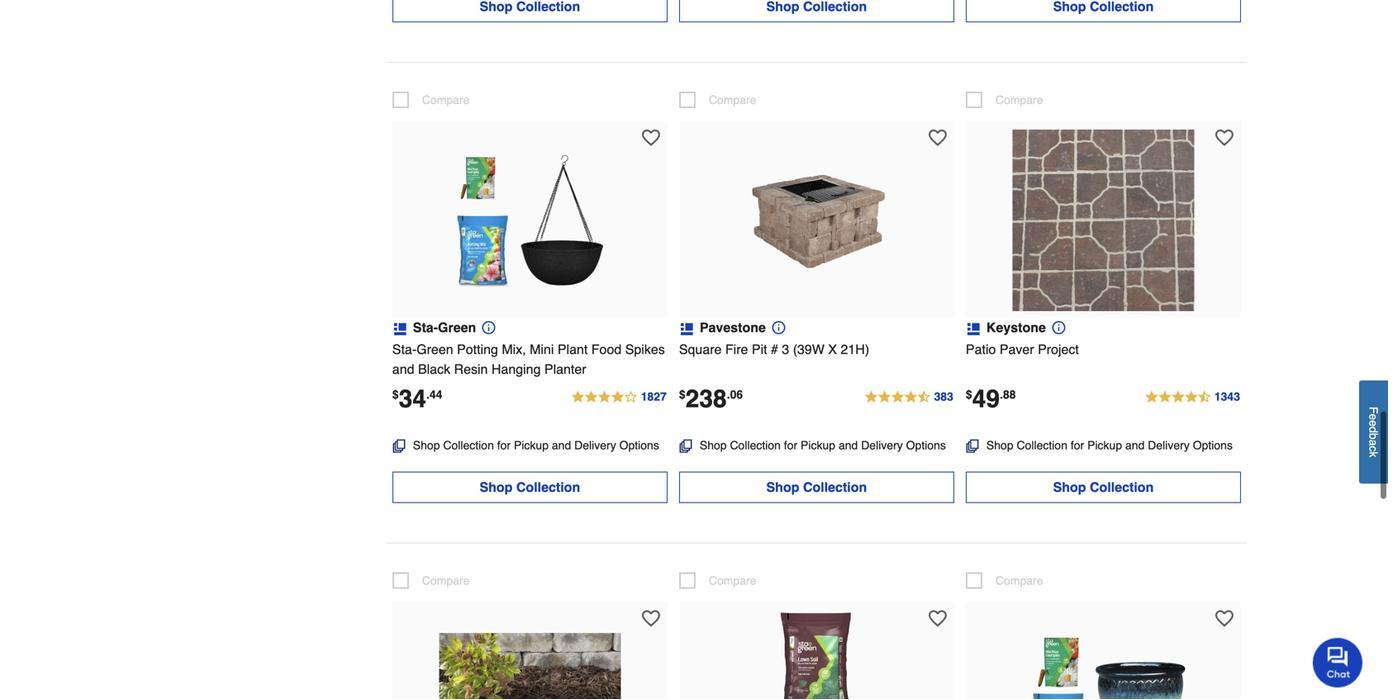 Task type: describe. For each thing, give the bounding box(es) containing it.
3
[[782, 342, 789, 357]]

unbranded premium brown color mulch project image
[[439, 611, 621, 700]]

$ for 34
[[392, 388, 399, 402]]

2 shop collection for pickup and delivery options from the left
[[700, 439, 946, 452]]

chat invite button image
[[1313, 638, 1363, 688]]

4.5 stars image for 238
[[864, 388, 954, 408]]

planter
[[544, 362, 586, 377]]

square
[[679, 342, 722, 357]]

patio paver project
[[966, 342, 1079, 357]]

yes image for sta-green
[[482, 322, 495, 335]]

3 options from the left
[[1193, 439, 1233, 452]]

square fire pit # 3 (39w x 21h)
[[679, 342, 869, 357]]

patio
[[966, 342, 996, 357]]

f
[[1367, 407, 1380, 414]]

green for sta-green potting mix, mini plant food spikes and black resin hanging planter
[[417, 342, 453, 357]]

and inside sta-green potting mix, mini plant food spikes and black resin hanging planter
[[392, 362, 414, 377]]

1 pickup from the left
[[514, 439, 549, 452]]

4.5 stars image for 49
[[1144, 388, 1241, 408]]

mini
[[530, 342, 554, 357]]

1 delivery from the left
[[574, 439, 616, 452]]

.88
[[1000, 388, 1016, 402]]

keystone
[[986, 320, 1046, 336]]

1 shop collection for pickup and delivery options from the left
[[413, 439, 659, 452]]

2 shop collection from the left
[[766, 480, 867, 495]]

project
[[1038, 342, 1079, 357]]

34
[[399, 385, 426, 414]]

gr_2837 element
[[392, 573, 470, 590]]

1343
[[1214, 390, 1240, 404]]

.06
[[727, 388, 743, 402]]

sta- for sta-green potting mix, mini plant food spikes and black resin hanging planter
[[392, 342, 417, 357]]

1 e from the top
[[1367, 414, 1380, 421]]

plant
[[558, 342, 588, 357]]

2 e from the top
[[1367, 421, 1380, 427]]

2 heart outline image from the left
[[929, 129, 947, 147]]

compare for gr_2837 "element"
[[422, 575, 470, 588]]

green for sta-green
[[438, 320, 476, 336]]

x
[[828, 342, 837, 357]]

gr_9475 element
[[966, 573, 1043, 590]]

1 heart outline image from the left
[[642, 129, 660, 147]]

3 shop collection for pickup and delivery options from the left
[[986, 439, 1233, 452]]

1 shop collection link from the left
[[392, 472, 667, 504]]

4 stars image
[[571, 388, 667, 408]]

actual price $238.06 element
[[679, 385, 743, 414]]

pavestone
[[700, 320, 766, 336]]

$ for 49
[[966, 388, 972, 402]]

pavestone square fire pit # 3 (39w x 21h) image
[[726, 130, 907, 312]]

sta-green sta-green potting mix, mini plant food spikes and mist ceramic planter image
[[1012, 611, 1194, 700]]

sta-green sta-green potting mix, mini plant food spikes and black resin hanging planter image
[[439, 130, 621, 312]]

$ for 238
[[679, 388, 685, 402]]

sta-green
[[413, 320, 476, 336]]

1 for from the left
[[497, 439, 511, 452]]

2 options from the left
[[906, 439, 946, 452]]



Task type: locate. For each thing, give the bounding box(es) containing it.
238
[[685, 385, 727, 414]]

compare inside gr_9475 element
[[996, 575, 1043, 588]]

delivery
[[574, 439, 616, 452], [861, 439, 903, 452], [1148, 439, 1190, 452]]

pit
[[752, 342, 767, 357]]

yes image for pavestone
[[772, 322, 785, 335]]

sta- inside sta-green potting mix, mini plant food spikes and black resin hanging planter
[[392, 342, 417, 357]]

d
[[1367, 427, 1380, 434]]

a
[[1367, 440, 1380, 446]]

shop collection
[[480, 480, 580, 495], [766, 480, 867, 495], [1053, 480, 1154, 495]]

actual price $49.88 element
[[966, 385, 1016, 414]]

gr_9161 element
[[966, 92, 1043, 108]]

0 horizontal spatial shop collection link
[[392, 472, 667, 504]]

21h)
[[841, 342, 869, 357]]

options down 1827
[[619, 439, 659, 452]]

for
[[497, 439, 511, 452], [784, 439, 797, 452], [1071, 439, 1084, 452]]

4.5 stars image containing 383
[[864, 388, 954, 408]]

1 horizontal spatial pickup
[[801, 439, 835, 452]]

keystone patio paver project image
[[1012, 130, 1194, 312]]

2 pickup from the left
[[801, 439, 835, 452]]

sta- down sta-green in the top left of the page
[[392, 342, 417, 357]]

f e e d b a c k
[[1367, 407, 1380, 458]]

2 4.5 stars image from the left
[[1144, 388, 1241, 408]]

e up d
[[1367, 414, 1380, 421]]

1 horizontal spatial options
[[906, 439, 946, 452]]

0 horizontal spatial $
[[392, 388, 399, 402]]

1 horizontal spatial shop collection for pickup and delivery options
[[700, 439, 946, 452]]

3 shop collection link from the left
[[966, 472, 1241, 504]]

b
[[1367, 434, 1380, 440]]

2 horizontal spatial delivery
[[1148, 439, 1190, 452]]

e up b
[[1367, 421, 1380, 427]]

1 horizontal spatial shop collection
[[766, 480, 867, 495]]

1 options from the left
[[619, 439, 659, 452]]

green
[[438, 320, 476, 336], [417, 342, 453, 357]]

yes image up #
[[772, 322, 785, 335]]

shop collection for pickup and delivery options
[[413, 439, 659, 452], [700, 439, 946, 452], [986, 439, 1233, 452]]

green up "potting"
[[438, 320, 476, 336]]

compare
[[422, 93, 470, 107], [709, 93, 756, 107], [996, 93, 1043, 107], [422, 575, 470, 588], [709, 575, 756, 588], [996, 575, 1043, 588]]

compare inside gr_9489 "element"
[[422, 93, 470, 107]]

0 horizontal spatial for
[[497, 439, 511, 452]]

yes image
[[1052, 322, 1065, 335]]

1 horizontal spatial shop collection link
[[679, 472, 954, 504]]

green up black
[[417, 342, 453, 357]]

0 horizontal spatial options
[[619, 439, 659, 452]]

1 horizontal spatial yes image
[[772, 322, 785, 335]]

2 shop collection link from the left
[[679, 472, 954, 504]]

(39w
[[793, 342, 824, 357]]

2 horizontal spatial $
[[966, 388, 972, 402]]

$ right 1827
[[679, 388, 685, 402]]

1 vertical spatial sta-
[[392, 342, 417, 357]]

1 horizontal spatial 4.5 stars image
[[1144, 388, 1241, 408]]

and
[[392, 362, 414, 377], [552, 439, 571, 452], [839, 439, 858, 452], [1125, 439, 1145, 452]]

paver
[[1000, 342, 1034, 357]]

compare inside gr_10176 element
[[709, 575, 756, 588]]

0 horizontal spatial delivery
[[574, 439, 616, 452]]

$ 49 .88
[[966, 385, 1016, 414]]

$ right 383
[[966, 388, 972, 402]]

sta-green 5-lb bermuda grass seed, lawn soil & handheld fertilizer spreader image
[[726, 611, 907, 700]]

1 $ from the left
[[392, 388, 399, 402]]

compare inside gr_2837 "element"
[[422, 575, 470, 588]]

gr_6751 element
[[679, 92, 756, 108]]

0 horizontal spatial shop collection
[[480, 480, 580, 495]]

hanging
[[491, 362, 541, 377]]

options
[[619, 439, 659, 452], [906, 439, 946, 452], [1193, 439, 1233, 452]]

compare for gr_9161 element
[[996, 93, 1043, 107]]

2 for from the left
[[784, 439, 797, 452]]

#
[[771, 342, 778, 357]]

4.5 stars image containing 1343
[[1144, 388, 1241, 408]]

black
[[418, 362, 450, 377]]

2 horizontal spatial for
[[1071, 439, 1084, 452]]

$ 34 .44
[[392, 385, 442, 414]]

green inside sta-green potting mix, mini plant food spikes and black resin hanging planter
[[417, 342, 453, 357]]

compare for gr_9489 "element" at left
[[422, 93, 470, 107]]

2 horizontal spatial shop collection for pickup and delivery options
[[986, 439, 1233, 452]]

pickup
[[514, 439, 549, 452], [801, 439, 835, 452], [1087, 439, 1122, 452]]

$ inside the $ 34 .44
[[392, 388, 399, 402]]

2 yes image from the left
[[772, 322, 785, 335]]

actual price $34.44 element
[[392, 385, 442, 414]]

49
[[972, 385, 1000, 414]]

0 vertical spatial green
[[438, 320, 476, 336]]

collection
[[443, 439, 494, 452], [730, 439, 781, 452], [1017, 439, 1067, 452], [516, 480, 580, 495], [803, 480, 867, 495], [1090, 480, 1154, 495]]

options down 383
[[906, 439, 946, 452]]

yes image up "potting"
[[482, 322, 495, 335]]

1 vertical spatial green
[[417, 342, 453, 357]]

3 delivery from the left
[[1148, 439, 1190, 452]]

gr_10176 element
[[679, 573, 756, 590]]

4.5 stars image
[[864, 388, 954, 408], [1144, 388, 1241, 408]]

food
[[591, 342, 622, 357]]

0 horizontal spatial shop collection for pickup and delivery options
[[413, 439, 659, 452]]

compare for gr_10176 element
[[709, 575, 756, 588]]

2 horizontal spatial shop collection
[[1053, 480, 1154, 495]]

resin
[[454, 362, 488, 377]]

$ left .44 on the bottom left of page
[[392, 388, 399, 402]]

0 horizontal spatial pickup
[[514, 439, 549, 452]]

k
[[1367, 452, 1380, 458]]

1 horizontal spatial $
[[679, 388, 685, 402]]

shop
[[413, 439, 440, 452], [700, 439, 727, 452], [986, 439, 1013, 452], [480, 480, 513, 495], [766, 480, 799, 495], [1053, 480, 1086, 495]]

e
[[1367, 414, 1380, 421], [1367, 421, 1380, 427]]

f e e d b a c k button
[[1359, 381, 1388, 484]]

2 horizontal spatial shop collection link
[[966, 472, 1241, 504]]

$ 238 .06
[[679, 385, 743, 414]]

2 delivery from the left
[[861, 439, 903, 452]]

compare inside gr_9161 element
[[996, 93, 1043, 107]]

3 shop collection from the left
[[1053, 480, 1154, 495]]

0 horizontal spatial yes image
[[482, 322, 495, 335]]

potting
[[457, 342, 498, 357]]

0 vertical spatial sta-
[[413, 320, 438, 336]]

$ inside the $ 238 .06
[[679, 388, 685, 402]]

c
[[1367, 446, 1380, 452]]

heart outline image
[[1215, 129, 1233, 147], [642, 610, 660, 628], [929, 610, 947, 628], [1215, 610, 1233, 628]]

1827
[[641, 390, 667, 404]]

shop collection link
[[392, 472, 667, 504], [679, 472, 954, 504], [966, 472, 1241, 504]]

2 horizontal spatial options
[[1193, 439, 1233, 452]]

1 horizontal spatial for
[[784, 439, 797, 452]]

1 shop collection from the left
[[480, 480, 580, 495]]

383
[[934, 390, 953, 404]]

compare for gr_9475 element
[[996, 575, 1043, 588]]

$
[[392, 388, 399, 402], [679, 388, 685, 402], [966, 388, 972, 402]]

$ inside $ 49 .88
[[966, 388, 972, 402]]

2 horizontal spatial pickup
[[1087, 439, 1122, 452]]

1 horizontal spatial delivery
[[861, 439, 903, 452]]

sta- for sta-green
[[413, 320, 438, 336]]

compare inside gr_6751 "element"
[[709, 93, 756, 107]]

yes image
[[482, 322, 495, 335], [772, 322, 785, 335]]

sta-green potting mix, mini plant food spikes and black resin hanging planter
[[392, 342, 665, 377]]

spikes
[[625, 342, 665, 357]]

sta- up black
[[413, 320, 438, 336]]

.44
[[426, 388, 442, 402]]

heart outline image
[[642, 129, 660, 147], [929, 129, 947, 147]]

sta-
[[413, 320, 438, 336], [392, 342, 417, 357]]

2 $ from the left
[[679, 388, 685, 402]]

fire
[[725, 342, 748, 357]]

compare for gr_6751 "element"
[[709, 93, 756, 107]]

1 horizontal spatial heart outline image
[[929, 129, 947, 147]]

gr_9489 element
[[392, 92, 470, 108]]

0 horizontal spatial heart outline image
[[642, 129, 660, 147]]

1 4.5 stars image from the left
[[864, 388, 954, 408]]

0 horizontal spatial 4.5 stars image
[[864, 388, 954, 408]]

1 yes image from the left
[[482, 322, 495, 335]]

3 pickup from the left
[[1087, 439, 1122, 452]]

mix,
[[502, 342, 526, 357]]

3 for from the left
[[1071, 439, 1084, 452]]

3 $ from the left
[[966, 388, 972, 402]]

options down 1343
[[1193, 439, 1233, 452]]



Task type: vqa. For each thing, say whether or not it's contained in the screenshot.
Shop Collection to the middle
yes



